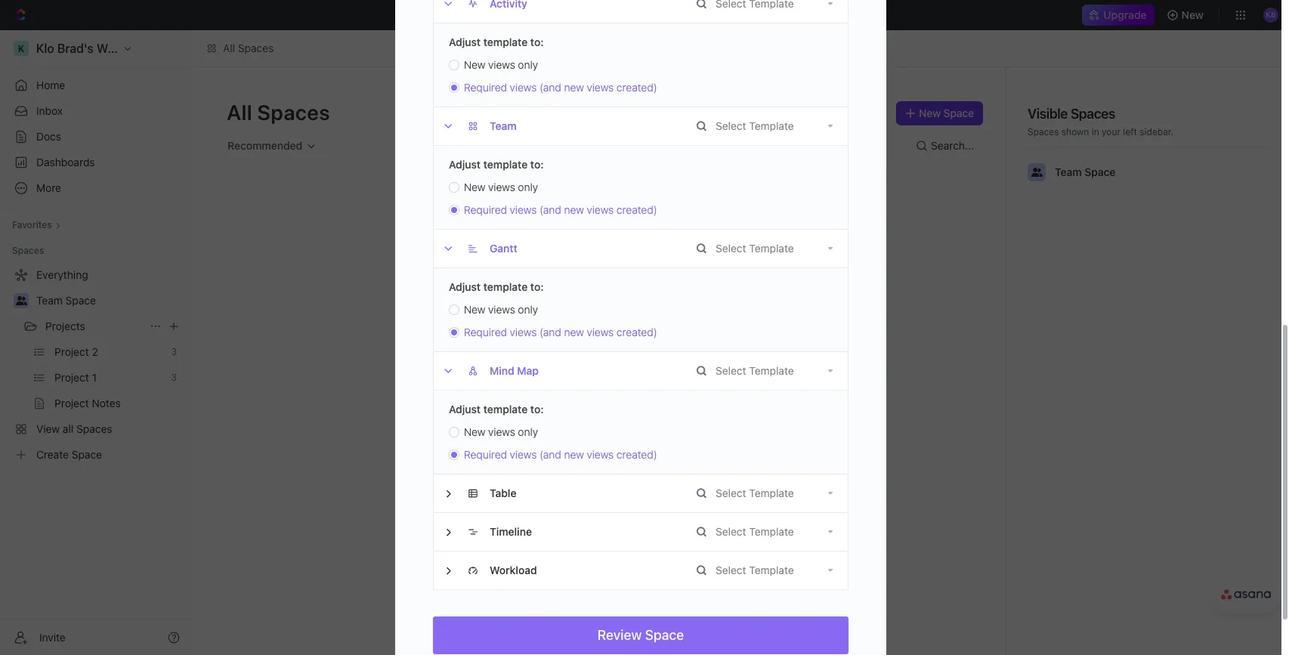 Task type: vqa. For each thing, say whether or not it's contained in the screenshot.
the topmost To Do cell
no



Task type: describe. For each thing, give the bounding box(es) containing it.
1 created) from the top
[[616, 81, 657, 94]]

4 adjust from the top
[[449, 403, 481, 416]]

4 new views only from the top
[[464, 425, 538, 438]]

1 template from the top
[[483, 36, 528, 48]]

space inside the new space button
[[943, 107, 974, 119]]

1 vertical spatial all spaces
[[227, 100, 330, 125]]

visible
[[1028, 106, 1068, 122]]

space inside "review space" button
[[645, 627, 684, 643]]

1 horizontal spatial user group image
[[1031, 168, 1042, 177]]

4 required views (and new views created) from the top
[[464, 448, 657, 461]]

table
[[490, 487, 516, 499]]

projects link
[[45, 314, 144, 339]]

2 adjust from the top
[[449, 158, 481, 171]]

shown
[[1062, 126, 1089, 138]]

3 (and from the top
[[539, 326, 561, 339]]

select template button for workload
[[697, 552, 848, 589]]

mind
[[490, 364, 514, 377]]

template for timeline
[[749, 525, 794, 538]]

upgrade
[[1103, 8, 1147, 21]]

home link
[[6, 73, 186, 97]]

template for workload
[[749, 564, 794, 577]]

select for team
[[716, 119, 746, 132]]

sidebar.
[[1140, 126, 1174, 138]]

user group image inside sidebar navigation
[[15, 296, 27, 305]]

new space
[[919, 107, 974, 119]]

team inside team space 'link'
[[36, 294, 63, 307]]

template for team
[[749, 119, 794, 132]]

select template button for team
[[697, 107, 848, 145]]

1 (and from the top
[[539, 81, 561, 94]]

⌘k
[[766, 8, 782, 21]]

template for gantt
[[749, 242, 794, 255]]

search... inside button
[[931, 139, 974, 152]]

3 template from the top
[[483, 280, 528, 293]]

4 created) from the top
[[616, 448, 657, 461]]

2 only from the top
[[518, 181, 538, 193]]

2 created) from the top
[[616, 203, 657, 216]]

projects
[[45, 320, 85, 332]]

select template button for mind map
[[697, 352, 848, 390]]

3 to: from the top
[[530, 280, 544, 293]]

2 template from the top
[[483, 158, 528, 171]]

new space button
[[896, 101, 983, 125]]

timeline
[[490, 525, 532, 538]]

favorites button
[[6, 216, 67, 234]]

3 required views (and new views created) from the top
[[464, 326, 657, 339]]

dashboards link
[[6, 150, 186, 175]]

0 vertical spatial all
[[223, 42, 235, 54]]

1 only from the top
[[518, 58, 538, 71]]

3 adjust template to: from the top
[[449, 280, 544, 293]]

3 only from the top
[[518, 303, 538, 316]]

docs
[[36, 130, 61, 143]]

1 adjust template to: from the top
[[449, 36, 544, 48]]

select template for table
[[716, 487, 794, 499]]

new button
[[1160, 3, 1213, 27]]

search... button
[[910, 134, 983, 158]]

1 horizontal spatial team space
[[1055, 165, 1116, 178]]

visible spaces spaces shown in your left sidebar.
[[1028, 106, 1174, 138]]

4 adjust template to: from the top
[[449, 403, 544, 416]]

3 new views only from the top
[[464, 303, 538, 316]]

select for table
[[716, 487, 746, 499]]

4 new from the top
[[564, 448, 584, 461]]



Task type: locate. For each thing, give the bounding box(es) containing it.
1 required from the top
[[464, 81, 507, 94]]

1 new views only from the top
[[464, 58, 538, 71]]

new inside button
[[1182, 8, 1204, 21]]

2 required views (and new views created) from the top
[[464, 203, 657, 216]]

tree
[[6, 263, 186, 467]]

adjust
[[449, 36, 481, 48], [449, 158, 481, 171], [449, 280, 481, 293], [449, 403, 481, 416]]

0 horizontal spatial team space
[[36, 294, 96, 307]]

left
[[1123, 126, 1137, 138]]

6 select from the top
[[716, 564, 746, 577]]

4 to: from the top
[[530, 403, 544, 416]]

required
[[464, 81, 507, 94], [464, 203, 507, 216], [464, 326, 507, 339], [464, 448, 507, 461]]

select template for gantt
[[716, 242, 794, 255]]

1 select template from the top
[[716, 119, 794, 132]]

4 select from the top
[[716, 487, 746, 499]]

mind map
[[490, 364, 539, 377]]

search...
[[610, 8, 653, 21], [931, 139, 974, 152]]

4 select template button from the top
[[697, 475, 848, 512]]

sidebar navigation
[[0, 30, 193, 655]]

select
[[716, 119, 746, 132], [716, 242, 746, 255], [716, 364, 746, 377], [716, 487, 746, 499], [716, 525, 746, 538], [716, 564, 746, 577]]

select for timeline
[[716, 525, 746, 538]]

upgrade link
[[1082, 5, 1154, 26]]

5 template from the top
[[749, 525, 794, 538]]

tree inside sidebar navigation
[[6, 263, 186, 467]]

your
[[1102, 126, 1121, 138]]

4 template from the top
[[749, 487, 794, 499]]

new
[[1182, 8, 1204, 21], [464, 58, 485, 71], [919, 107, 941, 119], [464, 181, 485, 193], [464, 303, 485, 316], [464, 425, 485, 438]]

all
[[223, 42, 235, 54], [227, 100, 252, 125]]

team space link
[[36, 289, 183, 313]]

select template for timeline
[[716, 525, 794, 538]]

space down in
[[1085, 165, 1116, 178]]

6 select template from the top
[[716, 564, 794, 577]]

0 vertical spatial team space
[[1055, 165, 1116, 178]]

team space up 'projects'
[[36, 294, 96, 307]]

2 vertical spatial team
[[36, 294, 63, 307]]

4 template from the top
[[483, 403, 528, 416]]

select template button
[[697, 107, 848, 145], [697, 230, 848, 267], [697, 352, 848, 390], [697, 475, 848, 512], [697, 513, 848, 551], [697, 552, 848, 589]]

1 adjust from the top
[[449, 36, 481, 48]]

new inside button
[[919, 107, 941, 119]]

2 adjust template to: from the top
[[449, 158, 544, 171]]

home
[[36, 79, 65, 91]]

(and
[[539, 81, 561, 94], [539, 203, 561, 216], [539, 326, 561, 339], [539, 448, 561, 461]]

review space
[[597, 627, 684, 643]]

select template button for table
[[697, 475, 848, 512]]

user group image
[[1031, 168, 1042, 177], [15, 296, 27, 305]]

space up projects link
[[65, 294, 96, 307]]

inbox link
[[6, 99, 186, 123]]

template
[[483, 36, 528, 48], [483, 158, 528, 171], [483, 280, 528, 293], [483, 403, 528, 416]]

space right review
[[645, 627, 684, 643]]

2 to: from the top
[[530, 158, 544, 171]]

2 select from the top
[[716, 242, 746, 255]]

template
[[749, 119, 794, 132], [749, 242, 794, 255], [749, 364, 794, 377], [749, 487, 794, 499], [749, 525, 794, 538], [749, 564, 794, 577]]

2 horizontal spatial team
[[1055, 165, 1082, 178]]

select template for team
[[716, 119, 794, 132]]

0 vertical spatial all spaces
[[223, 42, 274, 54]]

1 new from the top
[[564, 81, 584, 94]]

template for table
[[749, 487, 794, 499]]

workload
[[490, 564, 537, 577]]

3 required from the top
[[464, 326, 507, 339]]

3 adjust from the top
[[449, 280, 481, 293]]

select for mind map
[[716, 364, 746, 377]]

2 select template from the top
[[716, 242, 794, 255]]

4 only from the top
[[518, 425, 538, 438]]

0 horizontal spatial user group image
[[15, 296, 27, 305]]

0 horizontal spatial team
[[36, 294, 63, 307]]

template for mind map
[[749, 364, 794, 377]]

3 new from the top
[[564, 326, 584, 339]]

only
[[518, 58, 538, 71], [518, 181, 538, 193], [518, 303, 538, 316], [518, 425, 538, 438]]

1 vertical spatial all
[[227, 100, 252, 125]]

select template for mind map
[[716, 364, 794, 377]]

4 select template from the top
[[716, 487, 794, 499]]

6 select template button from the top
[[697, 552, 848, 589]]

1 template from the top
[[749, 119, 794, 132]]

select template button for timeline
[[697, 513, 848, 551]]

spaces
[[238, 42, 274, 54], [257, 100, 330, 125], [1071, 106, 1115, 122], [1028, 126, 1059, 138], [12, 245, 44, 256]]

4 required from the top
[[464, 448, 507, 461]]

space up search... button
[[943, 107, 974, 119]]

team
[[490, 119, 517, 132], [1055, 165, 1082, 178], [36, 294, 63, 307]]

2 required from the top
[[464, 203, 507, 216]]

in
[[1092, 126, 1099, 138]]

dashboards
[[36, 156, 95, 169]]

docs link
[[6, 125, 186, 149]]

review space button
[[433, 617, 849, 654]]

team space inside team space 'link'
[[36, 294, 96, 307]]

team space
[[1055, 165, 1116, 178], [36, 294, 96, 307]]

new views only
[[464, 58, 538, 71], [464, 181, 538, 193], [464, 303, 538, 316], [464, 425, 538, 438]]

1 vertical spatial search...
[[931, 139, 974, 152]]

spaces inside sidebar navigation
[[12, 245, 44, 256]]

0 vertical spatial team
[[490, 119, 517, 132]]

select template for workload
[[716, 564, 794, 577]]

inbox
[[36, 104, 63, 117]]

1 horizontal spatial search...
[[931, 139, 974, 152]]

favorites
[[12, 219, 52, 230]]

gantt
[[490, 242, 517, 255]]

3 select template from the top
[[716, 364, 794, 377]]

new
[[564, 81, 584, 94], [564, 203, 584, 216], [564, 326, 584, 339], [564, 448, 584, 461]]

select for gantt
[[716, 242, 746, 255]]

1 horizontal spatial team
[[490, 119, 517, 132]]

review
[[597, 627, 642, 643]]

team space down shown
[[1055, 165, 1116, 178]]

space
[[943, 107, 974, 119], [1085, 165, 1116, 178], [65, 294, 96, 307], [645, 627, 684, 643]]

2 new views only from the top
[[464, 181, 538, 193]]

1 vertical spatial team
[[1055, 165, 1082, 178]]

all spaces
[[223, 42, 274, 54], [227, 100, 330, 125]]

3 select template button from the top
[[697, 352, 848, 390]]

created)
[[616, 81, 657, 94], [616, 203, 657, 216], [616, 326, 657, 339], [616, 448, 657, 461]]

2 new from the top
[[564, 203, 584, 216]]

5 select template button from the top
[[697, 513, 848, 551]]

1 to: from the top
[[530, 36, 544, 48]]

5 select from the top
[[716, 525, 746, 538]]

4 (and from the top
[[539, 448, 561, 461]]

1 select from the top
[[716, 119, 746, 132]]

3 template from the top
[[749, 364, 794, 377]]

tree containing team space
[[6, 263, 186, 467]]

3 created) from the top
[[616, 326, 657, 339]]

select template button for gantt
[[697, 230, 848, 267]]

select template
[[716, 119, 794, 132], [716, 242, 794, 255], [716, 364, 794, 377], [716, 487, 794, 499], [716, 525, 794, 538], [716, 564, 794, 577]]

3 select from the top
[[716, 364, 746, 377]]

0 horizontal spatial search...
[[610, 8, 653, 21]]

5 select template from the top
[[716, 525, 794, 538]]

2 select template button from the top
[[697, 230, 848, 267]]

2 template from the top
[[749, 242, 794, 255]]

map
[[517, 364, 539, 377]]

select for workload
[[716, 564, 746, 577]]

0 vertical spatial user group image
[[1031, 168, 1042, 177]]

1 vertical spatial user group image
[[15, 296, 27, 305]]

1 required views (and new views created) from the top
[[464, 81, 657, 94]]

1 select template button from the top
[[697, 107, 848, 145]]

0 vertical spatial search...
[[610, 8, 653, 21]]

required views (and new views created)
[[464, 81, 657, 94], [464, 203, 657, 216], [464, 326, 657, 339], [464, 448, 657, 461]]

space inside team space 'link'
[[65, 294, 96, 307]]

2 (and from the top
[[539, 203, 561, 216]]

adjust template to:
[[449, 36, 544, 48], [449, 158, 544, 171], [449, 280, 544, 293], [449, 403, 544, 416]]

views
[[488, 58, 515, 71], [510, 81, 537, 94], [587, 81, 614, 94], [488, 181, 515, 193], [510, 203, 537, 216], [587, 203, 614, 216], [488, 303, 515, 316], [510, 326, 537, 339], [587, 326, 614, 339], [488, 425, 515, 438], [510, 448, 537, 461], [587, 448, 614, 461]]

1 vertical spatial team space
[[36, 294, 96, 307]]

6 template from the top
[[749, 564, 794, 577]]

to:
[[530, 36, 544, 48], [530, 158, 544, 171], [530, 280, 544, 293], [530, 403, 544, 416]]

invite
[[39, 631, 66, 643]]



